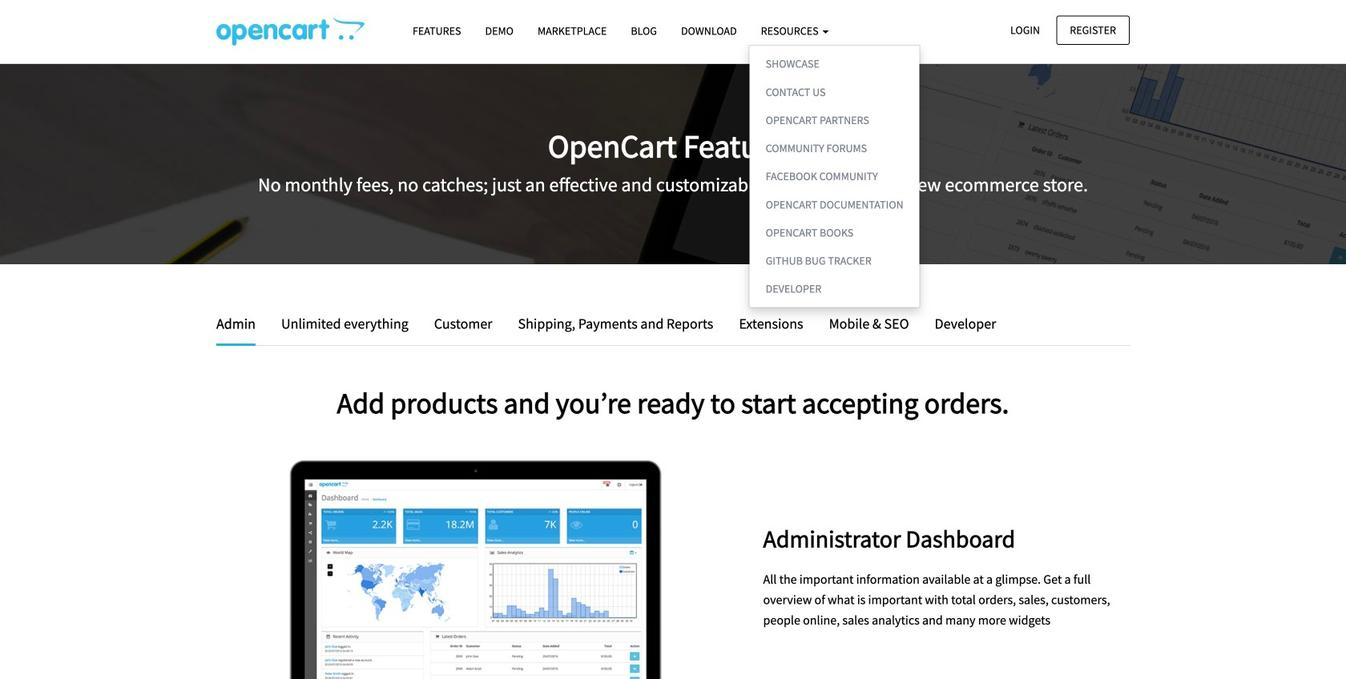 Task type: vqa. For each thing, say whether or not it's contained in the screenshot.
OPENCART - FEATURES image
yes



Task type: describe. For each thing, give the bounding box(es) containing it.
administrator dashboard image
[[216, 461, 739, 680]]

opencart - features image
[[216, 17, 365, 46]]



